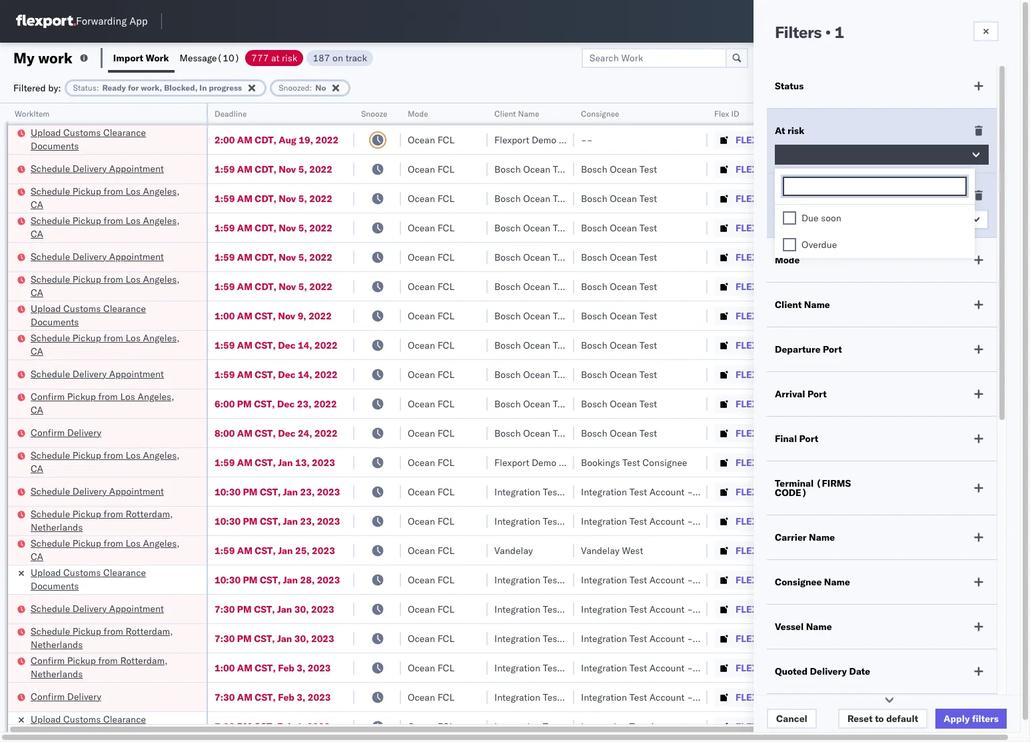 Task type: locate. For each thing, give the bounding box(es) containing it.
ceau7522281, down soon
[[822, 251, 890, 263]]

0 vertical spatial 23,
[[297, 398, 312, 410]]

5 fcl from the top
[[438, 251, 455, 263]]

1 vertical spatial 1:00
[[215, 662, 235, 674]]

1 vertical spatial port
[[808, 388, 827, 400]]

1 vertical spatial flexport demo consignee
[[495, 456, 604, 468]]

6 ocean fcl from the top
[[408, 280, 455, 292]]

dec for schedule pickup from los angeles, ca
[[278, 339, 296, 351]]

187 on track
[[313, 52, 367, 64]]

hlxu6269489, for fifth the schedule pickup from los angeles, ca 'button' from the bottom
[[892, 221, 961, 233]]

flexport demo consignee for -
[[495, 134, 604, 146]]

10:30 down 1:59 am cst, jan 25, 2023
[[215, 574, 241, 586]]

5 5, from the top
[[299, 280, 307, 292]]

3 account from the top
[[650, 574, 685, 586]]

1 vertical spatial risk
[[788, 125, 805, 137]]

4 flex- from the top
[[736, 222, 765, 234]]

20 fcl from the top
[[438, 691, 455, 703]]

resize handle column header for flex id
[[799, 103, 815, 742]]

10:30
[[215, 486, 241, 498], [215, 515, 241, 527], [215, 574, 241, 586]]

2023 right the 13,
[[312, 456, 335, 468]]

ocean fcl
[[408, 134, 455, 146], [408, 163, 455, 175], [408, 192, 455, 204], [408, 222, 455, 234], [408, 251, 455, 263], [408, 280, 455, 292], [408, 310, 455, 322], [408, 339, 455, 351], [408, 368, 455, 380], [408, 398, 455, 410], [408, 427, 455, 439], [408, 456, 455, 468], [408, 486, 455, 498], [408, 515, 455, 527], [408, 544, 455, 556], [408, 574, 455, 586], [408, 603, 455, 615], [408, 633, 455, 645], [408, 662, 455, 674], [408, 691, 455, 703], [408, 721, 455, 733]]

no down the 187
[[316, 82, 326, 92]]

14 fcl from the top
[[438, 515, 455, 527]]

confirm delivery button down confirm pickup from los angeles, ca
[[31, 426, 101, 440]]

flex- for 1st confirm delivery button from the bottom
[[736, 691, 765, 703]]

1846748
[[765, 163, 805, 175], [765, 192, 805, 204], [765, 222, 805, 234], [765, 251, 805, 263], [765, 280, 805, 292], [765, 310, 805, 322]]

work
[[38, 48, 73, 67]]

nyku9743990
[[822, 603, 887, 615], [822, 632, 887, 644], [822, 720, 887, 732]]

lhuu7894563, right departure on the top right of page
[[822, 339, 890, 351]]

0 vertical spatial mode
[[408, 109, 429, 119]]

snoozed : no
[[279, 82, 326, 92]]

1 horizontal spatial client
[[776, 299, 802, 311]]

0 vertical spatial 1:00
[[215, 310, 235, 322]]

feb
[[278, 662, 295, 674], [278, 691, 295, 703], [277, 721, 294, 733]]

numbers up ymluw236679313
[[957, 109, 990, 119]]

2 vertical spatial feb
[[277, 721, 294, 733]]

numbers inside button
[[957, 109, 990, 119]]

2 netherlands from the top
[[31, 639, 83, 651]]

feb for 1:00 am cst, feb 3, 2023
[[278, 662, 295, 674]]

flex- for the schedule delivery appointment button related to 7:30 pm cst, jan 30, 2023
[[736, 603, 765, 615]]

confirm delivery link down confirm pickup from los angeles, ca
[[31, 426, 101, 439]]

2 fcl from the top
[[438, 163, 455, 175]]

pickup for first the schedule pickup from los angeles, ca 'button' from the top of the page
[[73, 185, 101, 197]]

2 vertical spatial 23,
[[300, 515, 315, 527]]

appointment for 10:30 pm cst, jan 23, 2023
[[109, 485, 164, 497]]

date
[[850, 666, 871, 678]]

jan left the 13,
[[278, 456, 293, 468]]

rotterdam,
[[126, 508, 173, 520], [126, 625, 173, 637], [120, 655, 168, 667]]

flex-1662119
[[736, 544, 805, 556]]

1 vertical spatial 14,
[[298, 368, 312, 380]]

5 1846748 from the top
[[765, 280, 805, 292]]

13 am from the top
[[237, 662, 253, 674]]

confirm delivery link for 1st confirm delivery button from the bottom
[[31, 690, 101, 703]]

2130384 up quoted
[[765, 633, 805, 645]]

1 vertical spatial lhuu7894563,
[[822, 368, 890, 380]]

10:30 up 1:59 am cst, jan 25, 2023
[[215, 515, 241, 527]]

at
[[776, 125, 786, 137]]

schedule pickup from rotterdam, netherlands button for 7:30 pm cst, jan 30, 2023
[[31, 625, 189, 653]]

ceau7522281, up overdue
[[822, 221, 890, 233]]

flex-2130387 for schedule pickup from rotterdam, netherlands
[[736, 515, 805, 527]]

flex-2130384 up quoted
[[736, 633, 805, 645]]

schedule delivery appointment link for 1:59 am cdt, nov 5, 2022
[[31, 250, 164, 263]]

hlxu6269489,
[[892, 163, 961, 175], [892, 192, 961, 204], [892, 221, 961, 233], [892, 251, 961, 263], [892, 280, 961, 292], [892, 309, 961, 321]]

7:30 pm cst, jan 30, 2023 for schedule delivery appointment
[[215, 603, 335, 615]]

feb left 4, at the bottom of page
[[277, 721, 294, 733]]

8 resize handle column header from the left
[[886, 103, 902, 742]]

no
[[316, 82, 326, 92], [790, 213, 803, 225]]

schedule delivery appointment
[[31, 162, 164, 174], [31, 250, 164, 262], [31, 368, 164, 380], [31, 485, 164, 497], [31, 603, 164, 615]]

schedule pickup from rotterdam, netherlands button
[[31, 507, 189, 535], [31, 625, 189, 653]]

consignee inside consignee button
[[582, 109, 620, 119]]

3 1846748 from the top
[[765, 222, 805, 234]]

flex-2130384 up vessel
[[736, 603, 805, 615]]

7:30 for schedule delivery appointment
[[215, 603, 235, 615]]

3 ceau7522281, hlxu6269489, hlxu8034992 from the top
[[822, 221, 1028, 233]]

0 vertical spatial lhuu7894563,
[[822, 339, 890, 351]]

2130384 for schedule delivery appointment
[[765, 603, 805, 615]]

workitem button
[[8, 106, 193, 119]]

2 1:59 am cdt, nov 5, 2022 from the top
[[215, 192, 333, 204]]

abcdefg78456546 for confirm pickup from los angeles, ca
[[908, 398, 998, 410]]

10:30 pm cst, jan 23, 2023
[[215, 486, 340, 498], [215, 515, 340, 527]]

ceau7522281, down overdue
[[822, 280, 890, 292]]

jan down the 13,
[[283, 486, 298, 498]]

6 schedule pickup from los angeles, ca from the top
[[31, 537, 180, 562]]

1 vertical spatial confirm delivery
[[31, 691, 101, 703]]

dec up 8:00 am cst, dec 24, 2022
[[277, 398, 295, 410]]

lhuu7894563, up msdu7304509
[[822, 397, 890, 409]]

ca for fourth the schedule pickup from los angeles, ca 'button' from the bottom of the page
[[31, 286, 43, 298]]

0 vertical spatial confirm delivery button
[[31, 426, 101, 440]]

1 horizontal spatial :
[[310, 82, 312, 92]]

1 vertical spatial 10:30 pm cst, jan 23, 2023
[[215, 515, 340, 527]]

am for 2nd the schedule pickup from los angeles, ca 'button' from the bottom of the page
[[237, 456, 253, 468]]

2130387 down 1662119
[[765, 574, 805, 586]]

am for "upload customs clearance documents" button associated with 2:00 am cdt, aug 19, 2022
[[237, 134, 253, 146]]

resize handle column header
[[191, 103, 207, 742], [339, 103, 355, 742], [385, 103, 401, 742], [472, 103, 488, 742], [559, 103, 575, 742], [692, 103, 708, 742], [799, 103, 815, 742], [886, 103, 902, 742], [997, 103, 1013, 742]]

15 flex- from the top
[[736, 544, 765, 556]]

flex- for fifth the schedule pickup from los angeles, ca 'button' from the bottom
[[736, 222, 765, 234]]

0 vertical spatial 1:59 am cst, dec 14, 2022
[[215, 339, 338, 351]]

1 schedule delivery appointment link from the top
[[31, 162, 164, 175]]

1 vertical spatial confirm delivery button
[[31, 690, 101, 705]]

status left ready in the top of the page
[[73, 82, 97, 92]]

1 vertical spatial schedule pickup from rotterdam, netherlands
[[31, 625, 173, 651]]

0 horizontal spatial :
[[97, 82, 99, 92]]

message
[[180, 52, 217, 64]]

2 schedule pickup from los angeles, ca link from the top
[[31, 214, 189, 240]]

1 schedule pickup from los angeles, ca from the top
[[31, 185, 180, 210]]

flex- for confirm pickup from rotterdam, netherlands button
[[736, 662, 765, 674]]

netherlands inside confirm pickup from rotterdam, netherlands
[[31, 668, 83, 680]]

1 schedule pickup from rotterdam, netherlands link from the top
[[31, 507, 189, 534]]

1 vertical spatial rotterdam,
[[126, 625, 173, 637]]

23, up 24, at the bottom
[[297, 398, 312, 410]]

3 schedule pickup from los angeles, ca link from the top
[[31, 272, 189, 299]]

8 lagerfeld from the top
[[715, 721, 755, 733]]

1 5, from the top
[[299, 163, 307, 175]]

status for status : ready for work, blocked, in progress
[[73, 82, 97, 92]]

0 vertical spatial feb
[[278, 662, 295, 674]]

pickup for fifth the schedule pickup from los angeles, ca 'button' from the bottom
[[73, 214, 101, 226]]

numbers for mbl/mawb numbers
[[957, 109, 990, 119]]

0 horizontal spatial vandelay
[[495, 544, 533, 556]]

1 vertical spatial upload customs clearance documents button
[[31, 302, 189, 330]]

filters • 1
[[776, 22, 845, 42]]

8 schedule from the top
[[31, 449, 70, 461]]

0 horizontal spatial client name
[[495, 109, 540, 119]]

schedule pickup from los angeles, ca link
[[31, 184, 189, 211], [31, 214, 189, 240], [31, 272, 189, 299], [31, 331, 189, 358], [31, 448, 189, 475], [31, 536, 189, 563]]

6 hlxu6269489, from the top
[[892, 309, 961, 321]]

Search Shipments (/) text field
[[776, 11, 904, 31]]

3 7:30 from the top
[[215, 691, 235, 703]]

2 ceau7522281, hlxu6269489, hlxu8034992 from the top
[[822, 192, 1028, 204]]

7:30 pm cst, jan 30, 2023 up 1:00 am cst, feb 3, 2023
[[215, 633, 335, 645]]

2 documents from the top
[[31, 316, 79, 328]]

maeu9408431 for schedule delivery appointment
[[908, 486, 976, 498]]

0 vertical spatial 7:30 pm cst, jan 30, 2023
[[215, 603, 335, 615]]

2 integration from the top
[[582, 515, 628, 527]]

am for 1st the schedule pickup from los angeles, ca 'button' from the bottom of the page
[[237, 544, 253, 556]]

schedule delivery appointment link for 7:30 pm cst, jan 30, 2023
[[31, 602, 164, 615]]

2130387 up cancel button
[[765, 691, 805, 703]]

cst, down 1:59 am cst, jan 13, 2023
[[260, 486, 281, 498]]

7:30 down 10:30 pm cst, jan 28, 2023
[[215, 603, 235, 615]]

numbers for container numbers
[[822, 114, 855, 124]]

vessel
[[776, 621, 804, 633]]

overdue
[[802, 239, 838, 251]]

3 netherlands from the top
[[31, 668, 83, 680]]

1 horizontal spatial no
[[790, 213, 803, 225]]

2 am from the top
[[237, 163, 253, 175]]

0 vertical spatial 30,
[[295, 603, 309, 615]]

5 schedule pickup from los angeles, ca link from the top
[[31, 448, 189, 475]]

17 flex- from the top
[[736, 603, 765, 615]]

7 integration from the top
[[582, 691, 628, 703]]

2 vertical spatial netherlands
[[31, 668, 83, 680]]

flex- for 1st the schedule pickup from los angeles, ca 'button' from the bottom of the page
[[736, 544, 765, 556]]

feb up 7:30 am cst, feb 3, 2023
[[278, 662, 295, 674]]

jan up 1:00 am cst, feb 3, 2023
[[277, 633, 292, 645]]

confirm delivery down confirm pickup from los angeles, ca
[[31, 426, 101, 438]]

2 vertical spatial 2130384
[[765, 721, 805, 733]]

confirm inside confirm pickup from los angeles, ca
[[31, 390, 65, 402]]

: left ready in the top of the page
[[97, 82, 99, 92]]

dec for schedule delivery appointment
[[278, 368, 296, 380]]

None checkbox
[[784, 238, 797, 251]]

2 10:30 from the top
[[215, 515, 241, 527]]

1 schedule pickup from los angeles, ca link from the top
[[31, 184, 189, 211]]

10:30 pm cst, jan 23, 2023 for schedule pickup from rotterdam, netherlands
[[215, 515, 340, 527]]

1 flex-1889466 from the top
[[736, 339, 805, 351]]

1 horizontal spatial mode
[[776, 254, 800, 266]]

pickup
[[73, 185, 101, 197], [73, 214, 101, 226], [73, 273, 101, 285], [73, 332, 101, 344], [67, 390, 96, 402], [73, 449, 101, 461], [73, 508, 101, 520], [73, 537, 101, 549], [73, 625, 101, 637], [67, 655, 96, 667]]

2023 right 4, at the bottom of page
[[307, 721, 330, 733]]

14, up 6:00 pm cst, dec 23, 2022
[[298, 368, 312, 380]]

schedule pickup from rotterdam, netherlands link for 10:30
[[31, 507, 189, 534]]

dec up 6:00 pm cst, dec 23, 2022
[[278, 368, 296, 380]]

ocean
[[408, 134, 435, 146], [408, 163, 435, 175], [524, 163, 551, 175], [610, 163, 638, 175], [408, 192, 435, 204], [524, 192, 551, 204], [610, 192, 638, 204], [408, 222, 435, 234], [524, 222, 551, 234], [610, 222, 638, 234], [408, 251, 435, 263], [524, 251, 551, 263], [610, 251, 638, 263], [408, 280, 435, 292], [524, 280, 551, 292], [610, 280, 638, 292], [408, 310, 435, 322], [524, 310, 551, 322], [610, 310, 638, 322], [408, 339, 435, 351], [524, 339, 551, 351], [610, 339, 638, 351], [408, 368, 435, 380], [524, 368, 551, 380], [610, 368, 638, 380], [408, 398, 435, 410], [524, 398, 551, 410], [610, 398, 638, 410], [408, 427, 435, 439], [524, 427, 551, 439], [610, 427, 638, 439], [408, 456, 435, 468], [408, 486, 435, 498], [408, 515, 435, 527], [408, 544, 435, 556], [408, 574, 435, 586], [408, 603, 435, 615], [408, 633, 435, 645], [408, 662, 435, 674], [408, 691, 435, 703], [408, 721, 435, 733]]

hlxu6269489, for the schedule delivery appointment button associated with 1:59 am cdt, nov 5, 2022
[[892, 251, 961, 263]]

flex-2130384 down quoted
[[736, 721, 805, 733]]

0 horizontal spatial client
[[495, 109, 516, 119]]

10:30 down 1:59 am cst, jan 13, 2023
[[215, 486, 241, 498]]

1 horizontal spatial status
[[776, 80, 804, 92]]

pickup inside confirm pickup from los angeles, ca
[[67, 390, 96, 402]]

3 documents from the top
[[31, 580, 79, 592]]

no button
[[776, 209, 990, 229]]

flex-1846748
[[736, 163, 805, 175], [736, 192, 805, 204], [736, 222, 805, 234], [736, 251, 805, 263], [736, 280, 805, 292], [736, 310, 805, 322]]

ceau7522281, up departure port on the right top
[[822, 309, 890, 321]]

2 lhuu7894563, from the top
[[822, 368, 890, 380]]

0 vertical spatial client
[[495, 109, 516, 119]]

2022
[[316, 134, 339, 146], [310, 163, 333, 175], [310, 192, 333, 204], [310, 222, 333, 234], [310, 251, 333, 263], [310, 280, 333, 292], [309, 310, 332, 322], [315, 339, 338, 351], [315, 368, 338, 380], [314, 398, 337, 410], [315, 427, 338, 439]]

0 vertical spatial flex-2130384
[[736, 603, 805, 615]]

1846748 for 1:00 am cst, nov 9, 2022's "upload customs clearance documents" button
[[765, 310, 805, 322]]

3 upload customs clearance documents from the top
[[31, 566, 146, 592]]

1:00
[[215, 310, 235, 322], [215, 662, 235, 674]]

filtered by:
[[13, 82, 61, 94]]

5 am from the top
[[237, 251, 253, 263]]

test123456
[[908, 163, 964, 175], [908, 192, 964, 204], [908, 251, 964, 263], [908, 280, 964, 292]]

4 appointment from the top
[[109, 485, 164, 497]]

code)
[[776, 487, 808, 499]]

2 schedule delivery appointment link from the top
[[31, 250, 164, 263]]

5, for fourth the schedule pickup from los angeles, ca 'button' from the bottom of the page
[[299, 280, 307, 292]]

confirm delivery link for 1st confirm delivery button from the top of the page
[[31, 426, 101, 439]]

1 2130384 from the top
[[765, 603, 805, 615]]

2130387 down 1893174
[[765, 486, 805, 498]]

angeles,
[[143, 185, 180, 197], [143, 214, 180, 226], [143, 273, 180, 285], [143, 332, 180, 344], [138, 390, 174, 402], [143, 449, 180, 461], [143, 537, 180, 549]]

4 confirm from the top
[[31, 691, 65, 703]]

confirm pickup from los angeles, ca
[[31, 390, 174, 416]]

6 ceau7522281, hlxu6269489, hlxu8034992 from the top
[[822, 309, 1028, 321]]

: for status
[[97, 82, 99, 92]]

2 vertical spatial lhuu7894563,
[[822, 397, 890, 409]]

6 resize handle column header from the left
[[692, 103, 708, 742]]

lhuu7894563, for confirm pickup from los angeles, ca
[[822, 397, 890, 409]]

0 horizontal spatial numbers
[[822, 114, 855, 124]]

1 upload customs clearance documents from the top
[[31, 126, 146, 152]]

angeles, for fourth the schedule pickup from los angeles, ca 'button' from the top of the page
[[143, 332, 180, 344]]

0 vertical spatial netherlands
[[31, 521, 83, 533]]

30, up 1:00 am cst, feb 3, 2023
[[295, 633, 309, 645]]

1 vertical spatial feb
[[278, 691, 295, 703]]

0 vertical spatial snoozed
[[279, 82, 310, 92]]

: up deadline button
[[310, 82, 312, 92]]

1 abcdefg78456546 from the top
[[908, 339, 998, 351]]

vessel name
[[776, 621, 833, 633]]

cst, up 1:00 am cst, feb 3, 2023
[[254, 633, 275, 645]]

4 ceau7522281, from the top
[[822, 251, 890, 263]]

8 1:59 from the top
[[215, 456, 235, 468]]

cst, down "1:00 am cst, nov 9, 2022"
[[255, 339, 276, 351]]

angeles, inside confirm pickup from los angeles, ca
[[138, 390, 174, 402]]

4 schedule delivery appointment link from the top
[[31, 484, 164, 498]]

maeu9408431
[[908, 486, 976, 498], [908, 515, 976, 527], [908, 574, 976, 586], [908, 662, 976, 674], [908, 691, 976, 703]]

schedule pickup from los angeles, ca link for fifth the schedule pickup from los angeles, ca 'button' from the bottom
[[31, 214, 189, 240]]

flex- for the schedule delivery appointment button corresponding to 1:59 am cst, dec 14, 2022
[[736, 368, 765, 380]]

2023
[[312, 456, 335, 468], [317, 486, 340, 498], [317, 515, 340, 527], [312, 544, 335, 556], [317, 574, 340, 586], [311, 603, 335, 615], [311, 633, 335, 645], [308, 662, 331, 674], [308, 691, 331, 703], [307, 721, 330, 733]]

1 confirm from the top
[[31, 390, 65, 402]]

2 vertical spatial flex-2130384
[[736, 721, 805, 733]]

container numbers button
[[815, 101, 888, 125]]

dec down "1:00 am cst, nov 9, 2022"
[[278, 339, 296, 351]]

flex- for 10:30 pm cst, jan 23, 2023's the schedule delivery appointment button
[[736, 486, 765, 498]]

1889466
[[765, 339, 805, 351], [765, 368, 805, 380], [765, 398, 805, 410], [765, 427, 805, 439]]

5 maeu9408431 from the top
[[908, 691, 976, 703]]

2 vertical spatial nyku9743990
[[822, 720, 887, 732]]

ceau7522281, for first the schedule pickup from los angeles, ca 'button' from the top of the page
[[822, 192, 890, 204]]

1 vertical spatial demo
[[532, 456, 557, 468]]

name inside button
[[518, 109, 540, 119]]

abcdefg78456546
[[908, 339, 998, 351], [908, 368, 998, 380], [908, 398, 998, 410], [908, 427, 998, 439]]

0 vertical spatial 10:30 pm cst, jan 23, 2023
[[215, 486, 340, 498]]

maeu9408431 for schedule pickup from rotterdam, netherlands
[[908, 515, 976, 527]]

1 lhuu7894563, from the top
[[822, 339, 890, 351]]

1 vertical spatial flex-2130384
[[736, 633, 805, 645]]

•
[[826, 22, 832, 42]]

7:30 down 7:30 am cst, feb 3, 2023
[[215, 721, 235, 733]]

1 flex- from the top
[[736, 134, 765, 146]]

from
[[104, 185, 123, 197], [104, 214, 123, 226], [104, 273, 123, 285], [104, 332, 123, 344], [98, 390, 118, 402], [104, 449, 123, 461], [104, 508, 123, 520], [104, 537, 123, 549], [104, 625, 123, 637], [98, 655, 118, 667]]

0 vertical spatial port
[[824, 343, 843, 355]]

schedule pickup from los angeles, ca link for 1st the schedule pickup from los angeles, ca 'button' from the bottom of the page
[[31, 536, 189, 563]]

14, for schedule delivery appointment
[[298, 368, 312, 380]]

0 vertical spatial confirm delivery
[[31, 426, 101, 438]]

my
[[13, 48, 35, 67]]

2 2130387 from the top
[[765, 515, 805, 527]]

1:59 am cst, dec 14, 2022
[[215, 339, 338, 351], [215, 368, 338, 380]]

mode inside mode button
[[408, 109, 429, 119]]

1 vertical spatial 1:59 am cst, dec 14, 2022
[[215, 368, 338, 380]]

1 vertical spatial lhuu7894563, uetu5238478
[[822, 368, 958, 380]]

pm down 10:30 pm cst, jan 28, 2023
[[237, 603, 252, 615]]

1 upload from the top
[[31, 126, 61, 138]]

1 vertical spatial snoozed
[[776, 189, 813, 201]]

1846748 for fourth the schedule pickup from los angeles, ca 'button' from the bottom of the page
[[765, 280, 805, 292]]

flex
[[715, 109, 730, 119]]

5 lagerfeld from the top
[[715, 633, 755, 645]]

5 cdt, from the top
[[255, 251, 277, 263]]

demo for bookings
[[532, 456, 557, 468]]

1 gvcu5265864 from the top
[[822, 485, 887, 497]]

0 horizontal spatial mode
[[408, 109, 429, 119]]

30, down 28,
[[295, 603, 309, 615]]

integration test account - karl lagerfeld for 7:30 pm cst, jan 30, 2023's schedule pickup from rotterdam, netherlands button
[[582, 633, 755, 645]]

flex-1893174 button
[[715, 453, 808, 472], [715, 453, 808, 472]]

flex-2130387 up cancel button
[[736, 691, 805, 703]]

lhuu7894563, uetu5238478
[[822, 339, 958, 351], [822, 368, 958, 380], [822, 397, 958, 409]]

rotterdam, inside confirm pickup from rotterdam, netherlands
[[120, 655, 168, 667]]

ceau7522281,
[[822, 163, 890, 175], [822, 192, 890, 204], [822, 221, 890, 233], [822, 251, 890, 263], [822, 280, 890, 292], [822, 309, 890, 321]]

demo down client name button on the top of the page
[[532, 134, 557, 146]]

hlxu6269489, for first the schedule pickup from los angeles, ca 'button' from the top of the page
[[892, 192, 961, 204]]

23, up 25,
[[300, 515, 315, 527]]

angeles, for 2nd the schedule pickup from los angeles, ca 'button' from the bottom of the page
[[143, 449, 180, 461]]

clearance for 2nd upload customs clearance documents link
[[103, 302, 146, 314]]

ca for 1st the schedule pickup from los angeles, ca 'button' from the bottom of the page
[[31, 550, 43, 562]]

1:59
[[215, 163, 235, 175], [215, 192, 235, 204], [215, 222, 235, 234], [215, 251, 235, 263], [215, 280, 235, 292], [215, 339, 235, 351], [215, 368, 235, 380], [215, 456, 235, 468], [215, 544, 235, 556]]

vandelay for vandelay west
[[582, 544, 620, 556]]

4 abcdefg78456546 from the top
[[908, 427, 998, 439]]

am for 1st confirm delivery button from the bottom
[[237, 691, 253, 703]]

3 appointment from the top
[[109, 368, 164, 380]]

flex-2130387 down flex-1893174 at the bottom
[[736, 486, 805, 498]]

0 vertical spatial flexport
[[495, 134, 530, 146]]

0 vertical spatial --
[[582, 134, 593, 146]]

schedule delivery appointment button for 7:30 pm cst, jan 30, 2023
[[31, 602, 164, 617]]

1 clearance from the top
[[103, 126, 146, 138]]

0 vertical spatial zimu3048342
[[908, 603, 972, 615]]

5 ceau7522281, from the top
[[822, 280, 890, 292]]

5 ca from the top
[[31, 404, 43, 416]]

18 flex- from the top
[[736, 633, 765, 645]]

gvcu5265864 for schedule delivery appointment
[[822, 485, 887, 497]]

bookings
[[582, 456, 621, 468]]

confirm delivery down confirm pickup from rotterdam, netherlands
[[31, 691, 101, 703]]

1 schedule pickup from rotterdam, netherlands button from the top
[[31, 507, 189, 535]]

pickup inside confirm pickup from rotterdam, netherlands
[[67, 655, 96, 667]]

numbers inside container numbers
[[822, 114, 855, 124]]

maeu9408431 for confirm delivery
[[908, 691, 976, 703]]

2130387 for confirm pickup from rotterdam, netherlands
[[765, 662, 805, 674]]

10:30 pm cst, jan 23, 2023 up 1:59 am cst, jan 25, 2023
[[215, 515, 340, 527]]

gvcu5265864 for confirm delivery
[[822, 691, 887, 703]]

0 horizontal spatial --
[[582, 134, 593, 146]]

1 schedule delivery appointment button from the top
[[31, 162, 164, 176]]

confirm delivery link down confirm pickup from rotterdam, netherlands
[[31, 690, 101, 703]]

list box
[[776, 205, 976, 258]]

lhuu7894563, down departure port on the right top
[[822, 368, 890, 380]]

1 horizontal spatial numbers
[[957, 109, 990, 119]]

1846748 for fifth the schedule pickup from los angeles, ca 'button' from the bottom
[[765, 222, 805, 234]]

0 vertical spatial flexport demo consignee
[[495, 134, 604, 146]]

1 vertical spatial 3,
[[297, 691, 306, 703]]

forwarding app
[[76, 15, 148, 28]]

10:30 pm cst, jan 23, 2023 for schedule delivery appointment
[[215, 486, 340, 498]]

5 schedule delivery appointment button from the top
[[31, 602, 164, 617]]

0 vertical spatial schedule pickup from rotterdam, netherlands link
[[31, 507, 189, 534]]

None checkbox
[[784, 211, 797, 225]]

2 vertical spatial uetu5238478
[[893, 397, 958, 409]]

status : ready for work, blocked, in progress
[[73, 82, 242, 92]]

0 vertical spatial uetu5238478
[[893, 339, 958, 351]]

1 horizontal spatial snoozed
[[776, 189, 813, 201]]

fcl
[[438, 134, 455, 146], [438, 163, 455, 175], [438, 192, 455, 204], [438, 222, 455, 234], [438, 251, 455, 263], [438, 280, 455, 292], [438, 310, 455, 322], [438, 339, 455, 351], [438, 368, 455, 380], [438, 398, 455, 410], [438, 427, 455, 439], [438, 456, 455, 468], [438, 486, 455, 498], [438, 515, 455, 527], [438, 544, 455, 556], [438, 574, 455, 586], [438, 603, 455, 615], [438, 633, 455, 645], [438, 662, 455, 674], [438, 691, 455, 703], [438, 721, 455, 733]]

delivery for schedule delivery appointment link associated with 10:30 pm cst, jan 23, 2023
[[73, 485, 107, 497]]

feb down 1:00 am cst, feb 3, 2023
[[278, 691, 295, 703]]

gvcu5265864
[[822, 485, 887, 497], [822, 515, 887, 527], [822, 574, 887, 586], [822, 662, 887, 674], [822, 691, 887, 703]]

0 vertical spatial lhuu7894563, uetu5238478
[[822, 339, 958, 351]]

schedule pickup from los angeles, ca link for fourth the schedule pickup from los angeles, ca 'button' from the bottom of the page
[[31, 272, 189, 299]]

lhuu7894563, uetu5238478 for confirm pickup from los angeles, ca
[[822, 397, 958, 409]]

1 vertical spatial flexport
[[495, 456, 530, 468]]

--
[[582, 134, 593, 146], [908, 544, 920, 556]]

deadline button
[[208, 106, 341, 119]]

1 vertical spatial no
[[790, 213, 803, 225]]

nyku9743990 for schedule delivery appointment
[[822, 603, 887, 615]]

jan up 25,
[[283, 515, 298, 527]]

upload customs clearance documents
[[31, 126, 146, 152], [31, 302, 146, 328], [31, 566, 146, 592], [31, 713, 146, 739]]

3, up 7:30 am cst, feb 3, 2023
[[297, 662, 306, 674]]

7:30 pm cst, jan 30, 2023 down 10:30 pm cst, jan 28, 2023
[[215, 603, 335, 615]]

upload customs clearance documents button for 1:00 am cst, nov 9, 2022
[[31, 302, 189, 330]]

ca inside confirm pickup from los angeles, ca
[[31, 404, 43, 416]]

flex-2130384
[[736, 603, 805, 615], [736, 633, 805, 645], [736, 721, 805, 733]]

confirm delivery button down confirm pickup from rotterdam, netherlands
[[31, 690, 101, 705]]

2 flexport demo consignee from the top
[[495, 456, 604, 468]]

2130384 down quoted
[[765, 721, 805, 733]]

1 vertical spatial confirm delivery link
[[31, 690, 101, 703]]

0 vertical spatial confirm delivery link
[[31, 426, 101, 439]]

2130387 for confirm delivery
[[765, 691, 805, 703]]

no up overdue
[[790, 213, 803, 225]]

flex-2130387 down flex-1662119
[[736, 574, 805, 586]]

4 cdt, from the top
[[255, 222, 277, 234]]

documents for second upload customs clearance documents link from the bottom of the page
[[31, 580, 79, 592]]

(10)
[[217, 52, 240, 64]]

2130384 up vessel
[[765, 603, 805, 615]]

1 vertical spatial client
[[776, 299, 802, 311]]

flex-2130384 for schedule delivery appointment
[[736, 603, 805, 615]]

-- down consignee button
[[582, 134, 593, 146]]

1 horizontal spatial vandelay
[[582, 544, 620, 556]]

numbers down container
[[822, 114, 855, 124]]

schedule
[[31, 162, 70, 174], [31, 185, 70, 197], [31, 214, 70, 226], [31, 250, 70, 262], [31, 273, 70, 285], [31, 332, 70, 344], [31, 368, 70, 380], [31, 449, 70, 461], [31, 485, 70, 497], [31, 508, 70, 520], [31, 537, 70, 549], [31, 603, 70, 615], [31, 625, 70, 637]]

13,
[[295, 456, 310, 468]]

client name inside button
[[495, 109, 540, 119]]

filters
[[973, 713, 1000, 725]]

am for fifth the schedule pickup from los angeles, ca 'button' from the bottom
[[237, 222, 253, 234]]

3, up 4, at the bottom of page
[[297, 691, 306, 703]]

:
[[97, 82, 99, 92], [310, 82, 312, 92]]

0 vertical spatial nyku9743990
[[822, 603, 887, 615]]

2 vertical spatial zimu3048342
[[908, 721, 972, 733]]

schedule delivery appointment for 1:59 am cst, dec 14, 2022
[[31, 368, 164, 380]]

flex-2130387 up the carrier
[[736, 515, 805, 527]]

1 vertical spatial 2130384
[[765, 633, 805, 645]]

0 horizontal spatial status
[[73, 82, 97, 92]]

cst, up 8:00 am cst, dec 24, 2022
[[254, 398, 275, 410]]

lagerfeld
[[715, 486, 755, 498], [715, 515, 755, 527], [715, 574, 755, 586], [715, 603, 755, 615], [715, 633, 755, 645], [715, 662, 755, 674], [715, 691, 755, 703], [715, 721, 755, 733]]

cst, up 6:00 pm cst, dec 23, 2022
[[255, 368, 276, 380]]

schedule pickup from los angeles, ca link for fourth the schedule pickup from los angeles, ca 'button' from the top of the page
[[31, 331, 189, 358]]

2 vertical spatial port
[[800, 433, 819, 445]]

14, down 9,
[[298, 339, 312, 351]]

schedule pickup from rotterdam, netherlands
[[31, 508, 173, 533], [31, 625, 173, 651]]

schedule delivery appointment button for 10:30 pm cst, jan 23, 2023
[[31, 484, 164, 499]]

6 1:59 from the top
[[215, 339, 235, 351]]

uetu5238478
[[893, 339, 958, 351], [893, 368, 958, 380], [893, 397, 958, 409]]

1 vertical spatial schedule pickup from rotterdam, netherlands button
[[31, 625, 189, 653]]

0 vertical spatial 10:30
[[215, 486, 241, 498]]

flex-2130387 down vessel
[[736, 662, 805, 674]]

6 ceau7522281, from the top
[[822, 309, 890, 321]]

10:30 for schedule delivery appointment
[[215, 486, 241, 498]]

7:30 up 1:00 am cst, feb 3, 2023
[[215, 633, 235, 645]]

schedule delivery appointment for 1:59 am cdt, nov 5, 2022
[[31, 250, 164, 262]]

status
[[776, 80, 804, 92], [73, 82, 97, 92]]

0 vertical spatial 2130384
[[765, 603, 805, 615]]

1 vertical spatial 7:30 pm cst, jan 30, 2023
[[215, 633, 335, 645]]

2130387
[[765, 486, 805, 498], [765, 515, 805, 527], [765, 574, 805, 586], [765, 662, 805, 674], [765, 691, 805, 703]]

0 horizontal spatial risk
[[282, 52, 298, 64]]

0 horizontal spatial no
[[316, 82, 326, 92]]

21 fcl from the top
[[438, 721, 455, 733]]

2 vertical spatial rotterdam,
[[120, 655, 168, 667]]

2023 up 7:30 am cst, feb 3, 2023
[[308, 662, 331, 674]]

pickup for fourth the schedule pickup from los angeles, ca 'button' from the bottom of the page
[[73, 273, 101, 285]]

1 vertical spatial nyku9743990
[[822, 632, 887, 644]]

4 upload customs clearance documents link from the top
[[31, 713, 189, 739]]

cst, up '7:30 pm cst, feb 4, 2023'
[[255, 691, 276, 703]]

7:30 up '7:30 pm cst, feb 4, 2023'
[[215, 691, 235, 703]]

2:00
[[215, 134, 235, 146]]

None text field
[[788, 181, 966, 193]]

container numbers
[[822, 103, 857, 124]]

port right departure on the top right of page
[[824, 343, 843, 355]]

schedule delivery appointment link
[[31, 162, 164, 175], [31, 250, 164, 263], [31, 367, 164, 380], [31, 484, 164, 498], [31, 602, 164, 615]]

3 lhuu7894563, from the top
[[822, 397, 890, 409]]

9 schedule from the top
[[31, 485, 70, 497]]

ready
[[102, 82, 126, 92]]

1 vertical spatial 30,
[[295, 633, 309, 645]]

3 resize handle column header from the left
[[385, 103, 401, 742]]

nyku9743990 for schedule pickup from rotterdam, netherlands
[[822, 632, 887, 644]]

1:59 am cst, dec 14, 2022 up 6:00 pm cst, dec 23, 2022
[[215, 368, 338, 380]]

: for snoozed
[[310, 82, 312, 92]]

ca for fourth the schedule pickup from los angeles, ca 'button' from the top of the page
[[31, 345, 43, 357]]

at risk
[[776, 125, 805, 137]]

flex-1889466 for schedule delivery appointment
[[736, 368, 805, 380]]

2 test123456 from the top
[[908, 192, 964, 204]]

integration test account - karl lagerfeld for 10:30 pm cst, jan 23, 2023's the schedule delivery appointment button
[[582, 486, 755, 498]]

8 integration from the top
[[582, 721, 628, 733]]

ceau7522281, hlxu6269489, hlxu8034992 for 1:00 am cst, nov 9, 2022's "upload customs clearance documents" button
[[822, 309, 1028, 321]]

5 integration test account - karl lagerfeld from the top
[[582, 633, 755, 645]]

confirm inside confirm pickup from rotterdam, netherlands
[[31, 655, 65, 667]]

2130387 up the carrier
[[765, 515, 805, 527]]

flex-1889466 button
[[715, 336, 808, 354], [715, 336, 808, 354], [715, 365, 808, 384], [715, 365, 808, 384], [715, 394, 808, 413], [715, 394, 808, 413], [715, 424, 808, 442], [715, 424, 808, 442]]

1 vertical spatial uetu5238478
[[893, 368, 958, 380]]

1 vertical spatial client name
[[776, 299, 831, 311]]

1 vertical spatial 10:30
[[215, 515, 241, 527]]

due soon
[[802, 212, 842, 224]]

1 vertical spatial schedule pickup from rotterdam, netherlands link
[[31, 625, 189, 651]]

2130387 down vessel
[[765, 662, 805, 674]]

cst, left 9,
[[255, 310, 276, 322]]

1 1:59 from the top
[[215, 163, 235, 175]]

0 vertical spatial upload customs clearance documents button
[[31, 126, 189, 154]]

ceau7522281, down caiu7969337
[[822, 163, 890, 175]]

1 horizontal spatial --
[[908, 544, 920, 556]]

1 resize handle column header from the left
[[191, 103, 207, 742]]

1:59 for 2nd the schedule pickup from los angeles, ca 'button' from the bottom of the page
[[215, 456, 235, 468]]

3, for 1:00 am cst, feb 3, 2023
[[297, 662, 306, 674]]

flexport
[[495, 134, 530, 146], [495, 456, 530, 468]]

los inside confirm pickup from los angeles, ca
[[120, 390, 135, 402]]

0 horizontal spatial snoozed
[[279, 82, 310, 92]]

3 flex- from the top
[[736, 192, 765, 204]]

7:30
[[215, 603, 235, 615], [215, 633, 235, 645], [215, 691, 235, 703], [215, 721, 235, 733]]

customs
[[63, 126, 101, 138], [63, 302, 101, 314], [63, 566, 101, 579], [63, 713, 101, 725]]

snoozed up due
[[776, 189, 813, 201]]

0 vertical spatial no
[[316, 82, 326, 92]]

0 vertical spatial demo
[[532, 134, 557, 146]]

11 am from the top
[[237, 456, 253, 468]]

flex- for "upload customs clearance documents" button associated with 2:00 am cdt, aug 19, 2022
[[736, 134, 765, 146]]

1:59 for fourth the schedule pickup from los angeles, ca 'button' from the bottom of the page
[[215, 280, 235, 292]]

2 vertical spatial lhuu7894563, uetu5238478
[[822, 397, 958, 409]]

0 vertical spatial schedule pickup from rotterdam, netherlands
[[31, 508, 173, 533]]



Task type: describe. For each thing, give the bounding box(es) containing it.
1889466 for schedule delivery appointment
[[765, 368, 805, 380]]

message (10)
[[180, 52, 240, 64]]

7:30 for schedule pickup from rotterdam, netherlands
[[215, 633, 235, 645]]

work
[[146, 52, 169, 64]]

4 test123456 from the top
[[908, 280, 964, 292]]

6 lagerfeld from the top
[[715, 662, 755, 674]]

snoozed for snoozed
[[776, 189, 813, 201]]

1 ceau7522281, from the top
[[822, 163, 890, 175]]

caiu7969337
[[822, 133, 884, 145]]

2023 down 28,
[[311, 603, 335, 615]]

15 fcl from the top
[[438, 544, 455, 556]]

3 flex-1846748 from the top
[[736, 222, 805, 234]]

1893174
[[765, 456, 805, 468]]

6 hlxu8034992 from the top
[[963, 309, 1028, 321]]

from inside confirm pickup from los angeles, ca
[[98, 390, 118, 402]]

2 schedule pickup from los angeles, ca button from the top
[[31, 214, 189, 242]]

flex-2130387 for confirm pickup from rotterdam, netherlands
[[736, 662, 805, 674]]

5 hlxu8034992 from the top
[[963, 280, 1028, 292]]

2 flex-1846748 from the top
[[736, 192, 805, 204]]

terminal
[[776, 477, 814, 489]]

1 vertical spatial --
[[908, 544, 920, 556]]

2130387 for schedule delivery appointment
[[765, 486, 805, 498]]

app
[[129, 15, 148, 28]]

carrier
[[776, 531, 807, 543]]

confirm pickup from rotterdam, netherlands button
[[31, 654, 189, 682]]

due
[[802, 212, 819, 224]]

19 ocean fcl from the top
[[408, 662, 455, 674]]

integration test account - karl lagerfeld for the schedule delivery appointment button related to 7:30 pm cst, jan 30, 2023
[[582, 603, 755, 615]]

13 schedule from the top
[[31, 625, 70, 637]]

import
[[113, 52, 143, 64]]

am for confirm pickup from rotterdam, netherlands button
[[237, 662, 253, 674]]

2 upload customs clearance documents from the top
[[31, 302, 146, 328]]

flexport for bookings test consignee
[[495, 456, 530, 468]]

batch
[[956, 52, 982, 64]]

gvcu5265864 for confirm pickup from rotterdam, netherlands
[[822, 662, 887, 674]]

schedule pickup from rotterdam, netherlands for 10:30 pm cst, jan 23, 2023
[[31, 508, 173, 533]]

3 upload customs clearance documents link from the top
[[31, 566, 189, 593]]

progress
[[209, 82, 242, 92]]

1:59 for fourth the schedule pickup from los angeles, ca 'button' from the top of the page
[[215, 339, 235, 351]]

reset to default
[[848, 713, 919, 725]]

ca for confirm pickup from los angeles, ca button
[[31, 404, 43, 416]]

7 karl from the top
[[696, 691, 713, 703]]

delivery for 1st confirm delivery button from the bottom confirm delivery link
[[67, 691, 101, 703]]

1 cdt, from the top
[[255, 134, 277, 146]]

1660288
[[765, 134, 805, 146]]

1:59 am cst, jan 25, 2023
[[215, 544, 335, 556]]

consignee name
[[776, 576, 851, 588]]

schedule delivery appointment link for 10:30 pm cst, jan 23, 2023
[[31, 484, 164, 498]]

reset to default button
[[839, 709, 928, 729]]

id
[[732, 109, 740, 119]]

1 ceau7522281, hlxu6269489, hlxu8034992 from the top
[[822, 163, 1028, 175]]

am for fourth the schedule pickup from los angeles, ca 'button' from the top of the page
[[237, 339, 253, 351]]

8:00
[[215, 427, 235, 439]]

appointment for 1:59 am cdt, nov 5, 2022
[[109, 250, 164, 262]]

pickup for schedule pickup from rotterdam, netherlands button corresponding to 10:30 pm cst, jan 23, 2023
[[73, 508, 101, 520]]

6:00 pm cst, dec 23, 2022
[[215, 398, 337, 410]]

4 flex-1889466 from the top
[[736, 427, 805, 439]]

1 horizontal spatial client name
[[776, 299, 831, 311]]

schedule delivery appointment for 7:30 pm cst, jan 30, 2023
[[31, 603, 164, 615]]

abcdefg78456546 for schedule pickup from los angeles, ca
[[908, 339, 998, 351]]

1 flex-1846748 from the top
[[736, 163, 805, 175]]

flex id
[[715, 109, 740, 119]]

documents for 4th upload customs clearance documents link from the bottom of the page
[[31, 140, 79, 152]]

cst, down 8:00 am cst, dec 24, 2022
[[255, 456, 276, 468]]

snoozed for snoozed : no
[[279, 82, 310, 92]]

bookings test consignee
[[582, 456, 688, 468]]

resize handle column header for mode
[[472, 103, 488, 742]]

14, for schedule pickup from los angeles, ca
[[298, 339, 312, 351]]

cancel button
[[768, 709, 817, 729]]

carrier name
[[776, 531, 836, 543]]

ceau7522281, hlxu6269489, hlxu8034992 for fourth the schedule pickup from los angeles, ca 'button' from the bottom of the page
[[822, 280, 1028, 292]]

clearance for 4th upload customs clearance documents link from the bottom of the page
[[103, 126, 146, 138]]

flex-1660288
[[736, 134, 805, 146]]

7:30 am cst, feb 3, 2023
[[215, 691, 331, 703]]

quoted
[[776, 666, 808, 678]]

pm down 1:59 am cst, jan 13, 2023
[[243, 486, 258, 498]]

1 vertical spatial 23,
[[300, 486, 315, 498]]

maeu9736123
[[908, 456, 976, 468]]

18 fcl from the top
[[438, 633, 455, 645]]

no inside button
[[790, 213, 803, 225]]

3 maeu9408431 from the top
[[908, 574, 976, 586]]

ca for first the schedule pickup from los angeles, ca 'button' from the top of the page
[[31, 198, 43, 210]]

2 upload from the top
[[31, 302, 61, 314]]

arrival
[[776, 388, 806, 400]]

9,
[[298, 310, 307, 322]]

confirm delivery for 1st confirm delivery button from the bottom confirm delivery link
[[31, 691, 101, 703]]

7 1:59 from the top
[[215, 368, 235, 380]]

11 ocean fcl from the top
[[408, 427, 455, 439]]

3 flex-2130387 from the top
[[736, 574, 805, 586]]

port for arrival port
[[808, 388, 827, 400]]

cst, up 10:30 pm cst, jan 28, 2023
[[255, 544, 276, 556]]

9 fcl from the top
[[438, 368, 455, 380]]

ca for fifth the schedule pickup from los angeles, ca 'button' from the bottom
[[31, 228, 43, 240]]

workitem
[[15, 109, 50, 119]]

cst, up 7:30 am cst, feb 3, 2023
[[255, 662, 276, 674]]

confirm for 7:30
[[31, 691, 65, 703]]

4,
[[296, 721, 305, 733]]

16 ocean fcl from the top
[[408, 574, 455, 586]]

angeles, for confirm pickup from los angeles, ca button
[[138, 390, 174, 402]]

3 flex-2130384 from the top
[[736, 721, 805, 733]]

apply filters
[[944, 713, 1000, 725]]

pm up 1:00 am cst, feb 3, 2023
[[237, 633, 252, 645]]

pickup for 2nd the schedule pickup from los angeles, ca 'button' from the bottom of the page
[[73, 449, 101, 461]]

11 fcl from the top
[[438, 427, 455, 439]]

2023 right 28,
[[317, 574, 340, 586]]

quoted delivery date
[[776, 666, 871, 678]]

rotterdam, for 10:30 pm cst, jan 23, 2023
[[126, 508, 173, 520]]

terminal (firms code)
[[776, 477, 852, 499]]

4 lagerfeld from the top
[[715, 603, 755, 615]]

blocked,
[[164, 82, 198, 92]]

3, for 7:30 am cst, feb 3, 2023
[[297, 691, 306, 703]]

jan left 28,
[[283, 574, 298, 586]]

jan left 25,
[[278, 544, 293, 556]]

5 schedule pickup from los angeles, ca button from the top
[[31, 448, 189, 476]]

cst, down 1:59 am cst, jan 25, 2023
[[260, 574, 281, 586]]

8 karl from the top
[[696, 721, 713, 733]]

19,
[[299, 134, 313, 146]]

187
[[313, 52, 330, 64]]

1889466 for confirm pickup from los angeles, ca
[[765, 398, 805, 410]]

status for status
[[776, 80, 804, 92]]

ceau7522281, for 1:00 am cst, nov 9, 2022's "upload customs clearance documents" button
[[822, 309, 890, 321]]

schedule pickup from rotterdam, netherlands button for 10:30 pm cst, jan 23, 2023
[[31, 507, 189, 535]]

4 upload from the top
[[31, 713, 61, 725]]

20 ocean fcl from the top
[[408, 691, 455, 703]]

client inside button
[[495, 109, 516, 119]]

batch action
[[956, 52, 1014, 64]]

2023 down 1:59 am cst, jan 13, 2023
[[317, 486, 340, 498]]

5 ocean fcl from the top
[[408, 251, 455, 263]]

mode button
[[401, 106, 475, 119]]

15 ocean fcl from the top
[[408, 544, 455, 556]]

pm right 6:00
[[237, 398, 252, 410]]

1 vertical spatial mode
[[776, 254, 800, 266]]

1:00 am cst, feb 3, 2023
[[215, 662, 331, 674]]

delivery for schedule delivery appointment link corresponding to 1:59 am cdt, nov 5, 2022
[[73, 250, 107, 262]]

list box containing due soon
[[776, 205, 976, 258]]

2023 up 1:00 am cst, feb 3, 2023
[[311, 633, 335, 645]]

schedule pickup from rotterdam, netherlands for 7:30 pm cst, jan 30, 2023
[[31, 625, 173, 651]]

confirm pickup from rotterdam, netherlands link
[[31, 654, 189, 681]]

1 horizontal spatial risk
[[788, 125, 805, 137]]

1:59 for fifth the schedule pickup from los angeles, ca 'button' from the bottom
[[215, 222, 235, 234]]

21 ocean fcl from the top
[[408, 721, 455, 733]]

schedule delivery appointment link for 1:59 am cst, dec 14, 2022
[[31, 367, 164, 380]]

1:00 for 1:00 am cst, nov 9, 2022
[[215, 310, 235, 322]]

10:30 pm cst, jan 28, 2023
[[215, 574, 340, 586]]

1662119
[[765, 544, 805, 556]]

1 hlxu8034992 from the top
[[963, 163, 1028, 175]]

soon
[[822, 212, 842, 224]]

consignee button
[[575, 106, 695, 119]]

flex- for confirm pickup from los angeles, ca button
[[736, 398, 765, 410]]

mbl/mawb numbers button
[[902, 106, 1031, 119]]

1
[[835, 22, 845, 42]]

7 ocean fcl from the top
[[408, 310, 455, 322]]

schedule delivery appointment for 10:30 pm cst, jan 23, 2023
[[31, 485, 164, 497]]

2023 right 25,
[[312, 544, 335, 556]]

am for fourth the schedule pickup from los angeles, ca 'button' from the bottom of the page
[[237, 280, 253, 292]]

10 am from the top
[[237, 427, 253, 439]]

delivery for 1st schedule delivery appointment link from the top
[[73, 162, 107, 174]]

13 ocean fcl from the top
[[408, 486, 455, 498]]

19 fcl from the top
[[438, 662, 455, 674]]

2 flex- from the top
[[736, 163, 765, 175]]

2023 up 1:59 am cst, jan 25, 2023
[[317, 515, 340, 527]]

13 fcl from the top
[[438, 486, 455, 498]]

flex-2130387 for confirm delivery
[[736, 691, 805, 703]]

2 upload customs clearance documents link from the top
[[31, 302, 189, 328]]

6 karl from the top
[[696, 662, 713, 674]]

import work button
[[108, 43, 174, 73]]

1 customs from the top
[[63, 126, 101, 138]]

28,
[[300, 574, 315, 586]]

filters
[[776, 22, 822, 42]]

7:30 for confirm delivery
[[215, 691, 235, 703]]

11 flex- from the top
[[736, 427, 765, 439]]

1 account from the top
[[650, 486, 685, 498]]

14 ocean fcl from the top
[[408, 515, 455, 527]]

container
[[822, 103, 857, 113]]

jan down 10:30 pm cst, jan 28, 2023
[[277, 603, 292, 615]]

pm up 1:59 am cst, jan 25, 2023
[[243, 515, 258, 527]]

action
[[984, 52, 1014, 64]]

flexport demo consignee for bookings
[[495, 456, 604, 468]]

2 hlxu8034992 from the top
[[963, 192, 1028, 204]]

flex-1889466 for confirm pickup from los angeles, ca
[[736, 398, 805, 410]]

777
[[252, 52, 269, 64]]

10 ocean fcl from the top
[[408, 398, 455, 410]]

integration test account - karl lagerfeld for schedule pickup from rotterdam, netherlands button corresponding to 10:30 pm cst, jan 23, 2023
[[582, 515, 755, 527]]

1 1:59 am cdt, nov 5, 2022 from the top
[[215, 163, 333, 175]]

flex- for the schedule delivery appointment button associated with 1:59 am cdt, nov 5, 2022
[[736, 251, 765, 263]]

forwarding
[[76, 15, 127, 28]]

1:00 am cst, nov 9, 2022
[[215, 310, 332, 322]]

pickup for fourth the schedule pickup from los angeles, ca 'button' from the top of the page
[[73, 332, 101, 344]]

my work
[[13, 48, 73, 67]]

Search Work text field
[[582, 48, 727, 68]]

confirm pickup from rotterdam, netherlands
[[31, 655, 168, 680]]

pm down 7:30 am cst, feb 3, 2023
[[237, 721, 252, 733]]

4 schedule pickup from los angeles, ca from the top
[[31, 332, 180, 357]]

4 customs from the top
[[63, 713, 101, 725]]

1 confirm delivery button from the top
[[31, 426, 101, 440]]

4 ocean fcl from the top
[[408, 222, 455, 234]]

4 upload customs clearance documents from the top
[[31, 713, 146, 739]]

12 schedule from the top
[[31, 603, 70, 615]]

3 1:59 am cdt, nov 5, 2022 from the top
[[215, 222, 333, 234]]

23, for rotterdam,
[[300, 515, 315, 527]]

1 1846748 from the top
[[765, 163, 805, 175]]

7:30 pm cst, feb 4, 2023
[[215, 721, 330, 733]]

flex- for schedule pickup from rotterdam, netherlands button corresponding to 10:30 pm cst, jan 23, 2023
[[736, 515, 765, 527]]

5 flex-1846748 from the top
[[736, 280, 805, 292]]

4 hlxu8034992 from the top
[[963, 251, 1028, 263]]

uetu5238478 for schedule pickup from los angeles, ca
[[893, 339, 958, 351]]

to
[[876, 713, 885, 725]]

flex- for first the schedule pickup from los angeles, ca 'button' from the top of the page
[[736, 192, 765, 204]]

3 integration from the top
[[582, 574, 628, 586]]

2:00 am cdt, aug 19, 2022
[[215, 134, 339, 146]]

from inside confirm pickup from rotterdam, netherlands
[[98, 655, 118, 667]]

6 fcl from the top
[[438, 280, 455, 292]]

12 ocean fcl from the top
[[408, 456, 455, 468]]

3 customs from the top
[[63, 566, 101, 579]]

in
[[200, 82, 207, 92]]

3 test123456 from the top
[[908, 251, 964, 263]]

mbl/mawb numbers
[[908, 109, 990, 119]]

2 karl from the top
[[696, 515, 713, 527]]

resize handle column header for workitem
[[191, 103, 207, 742]]

1:00 for 1:00 am cst, feb 3, 2023
[[215, 662, 235, 674]]

pickup for confirm pickup from los angeles, ca button
[[67, 390, 96, 402]]

5 schedule pickup from los angeles, ca from the top
[[31, 449, 180, 474]]

angeles, for fourth the schedule pickup from los angeles, ca 'button' from the bottom of the page
[[143, 273, 180, 285]]

abcd1234560
[[822, 544, 888, 556]]

2023 down 1:00 am cst, feb 3, 2023
[[308, 691, 331, 703]]

7:30 pm cst, jan 30, 2023 for schedule pickup from rotterdam, netherlands
[[215, 633, 335, 645]]

4 ceau7522281, hlxu6269489, hlxu8034992 from the top
[[822, 251, 1028, 263]]

4 integration from the top
[[582, 603, 628, 615]]

0 vertical spatial risk
[[282, 52, 298, 64]]

1:59 am cst, dec 14, 2022 for schedule pickup from los angeles, ca
[[215, 339, 338, 351]]

1 lagerfeld from the top
[[715, 486, 755, 498]]

4 schedule from the top
[[31, 250, 70, 262]]

deadline
[[215, 109, 247, 119]]

flexport. image
[[16, 15, 76, 28]]

1 integration from the top
[[582, 486, 628, 498]]

1889466 for schedule pickup from los angeles, ca
[[765, 339, 805, 351]]

5 account from the top
[[650, 633, 685, 645]]

for
[[128, 82, 139, 92]]

pm down 1:59 am cst, jan 25, 2023
[[243, 574, 258, 586]]

delivery for schedule delivery appointment link corresponding to 7:30 pm cst, jan 30, 2023
[[73, 603, 107, 615]]

cst, down 10:30 pm cst, jan 28, 2023
[[254, 603, 275, 615]]

flex- for 1:00 am cst, nov 9, 2022's "upload customs clearance documents" button
[[736, 310, 765, 322]]

5, for first the schedule pickup from los angeles, ca 'button' from the top of the page
[[299, 192, 307, 204]]

abcdefg78456546 for schedule delivery appointment
[[908, 368, 998, 380]]

10 schedule from the top
[[31, 508, 70, 520]]

batch action button
[[935, 48, 1022, 68]]

port for departure port
[[824, 343, 843, 355]]

3 ocean fcl from the top
[[408, 192, 455, 204]]

1 schedule pickup from los angeles, ca button from the top
[[31, 184, 189, 212]]

departure
[[776, 343, 821, 355]]

msdu7304509
[[822, 456, 889, 468]]

9 resize handle column header from the left
[[997, 103, 1013, 742]]

cst, up 1:59 am cst, jan 13, 2023
[[255, 427, 276, 439]]

flex-1893174
[[736, 456, 805, 468]]

2 lagerfeld from the top
[[715, 515, 755, 527]]

filtered
[[13, 82, 46, 94]]

documents for 1st upload customs clearance documents link from the bottom of the page
[[31, 727, 79, 739]]

1:59 am cst, dec 14, 2022 for schedule delivery appointment
[[215, 368, 338, 380]]

9 ocean fcl from the top
[[408, 368, 455, 380]]

confirm pickup from los angeles, ca link
[[31, 390, 189, 416]]

port for final port
[[800, 433, 819, 445]]

(firms
[[817, 477, 852, 489]]

final port
[[776, 433, 819, 445]]

8:00 am cst, dec 24, 2022
[[215, 427, 338, 439]]

appointment for 7:30 pm cst, jan 30, 2023
[[109, 603, 164, 615]]

import work
[[113, 52, 169, 64]]

cst, down 7:30 am cst, feb 3, 2023
[[254, 721, 275, 733]]

dec left 24, at the bottom
[[278, 427, 296, 439]]

1 upload customs clearance documents link from the top
[[31, 126, 189, 152]]

flex- for fourth the schedule pickup from los angeles, ca 'button' from the bottom of the page
[[736, 280, 765, 292]]

lhuu7894563, uetu5238478 for schedule delivery appointment
[[822, 368, 958, 380]]

21 flex- from the top
[[736, 721, 765, 733]]

777 at risk
[[252, 52, 298, 64]]

angeles, for first the schedule pickup from los angeles, ca 'button' from the top of the page
[[143, 185, 180, 197]]

1 appointment from the top
[[109, 162, 164, 174]]

reset
[[848, 713, 873, 725]]

apply filters button
[[936, 709, 1008, 729]]

by:
[[48, 82, 61, 94]]

30, for schedule delivery appointment
[[295, 603, 309, 615]]

pickup for 1st the schedule pickup from los angeles, ca 'button' from the bottom of the page
[[73, 537, 101, 549]]

6:00
[[215, 398, 235, 410]]

angeles, for 1st the schedule pickup from los angeles, ca 'button' from the bottom of the page
[[143, 537, 180, 549]]

angeles, for fifth the schedule pickup from los angeles, ca 'button' from the bottom
[[143, 214, 180, 226]]

25,
[[295, 544, 310, 556]]

arrival port
[[776, 388, 827, 400]]

6 schedule from the top
[[31, 332, 70, 344]]

3 2130384 from the top
[[765, 721, 805, 733]]

apply
[[944, 713, 971, 725]]

3 schedule pickup from los angeles, ca button from the top
[[31, 272, 189, 300]]

mbl/mawb
[[908, 109, 955, 119]]

17 ocean fcl from the top
[[408, 603, 455, 615]]

cst, up 1:59 am cst, jan 25, 2023
[[260, 515, 281, 527]]

aug
[[279, 134, 297, 146]]



Task type: vqa. For each thing, say whether or not it's contained in the screenshot.


